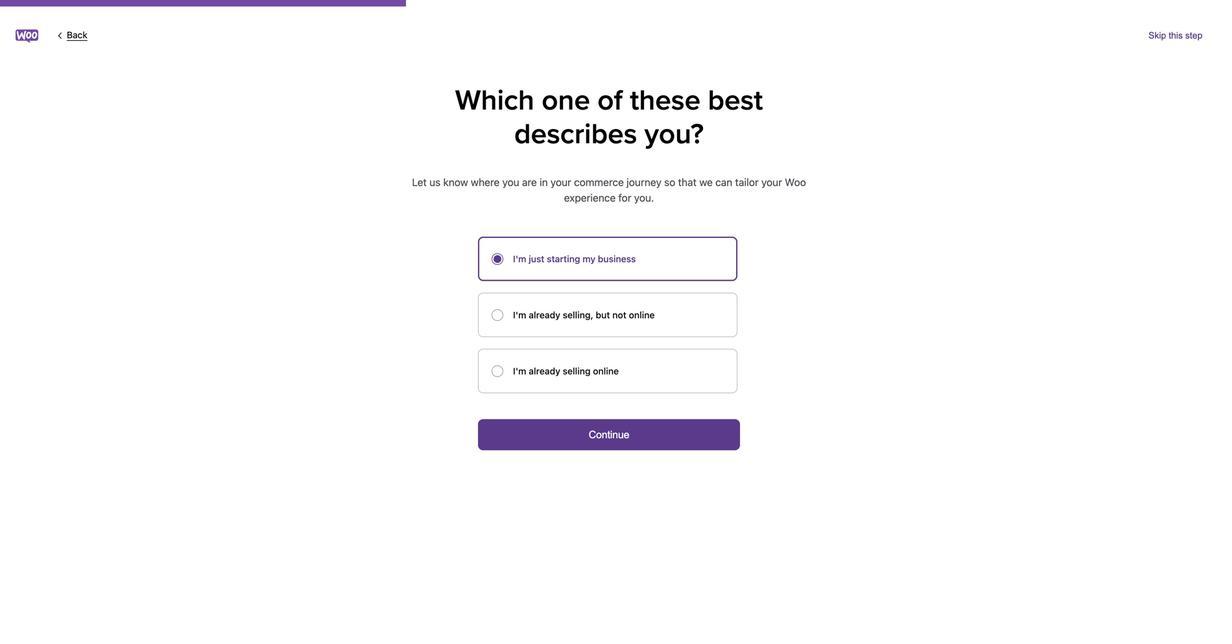 Task type: vqa. For each thing, say whether or not it's contained in the screenshot.
'diet' at top
no



Task type: describe. For each thing, give the bounding box(es) containing it.
step
[[1186, 30, 1203, 41]]

starting
[[547, 254, 580, 264]]

these
[[630, 83, 701, 118]]

2 your from the left
[[762, 176, 783, 189]]

already for selling,
[[529, 310, 561, 321]]

i'm for i'm just starting my business
[[513, 254, 527, 264]]

know
[[443, 176, 468, 189]]

experience
[[564, 192, 616, 204]]

us
[[430, 176, 441, 189]]

just
[[529, 254, 545, 264]]

selling,
[[563, 310, 594, 321]]

so
[[665, 176, 676, 189]]

this
[[1169, 30, 1183, 41]]

where
[[471, 176, 500, 189]]

let us know where you are in your commerce journey so that we can tailor your woo experience for you.
[[412, 176, 806, 204]]

not
[[613, 310, 627, 321]]

selling
[[563, 366, 591, 377]]

we
[[700, 176, 713, 189]]

tailor
[[735, 176, 759, 189]]

back
[[67, 30, 87, 40]]

business
[[598, 254, 636, 264]]

you.
[[634, 192, 654, 204]]

i'm for i'm already selling, but not online
[[513, 310, 527, 321]]

journey
[[627, 176, 662, 189]]

continue
[[589, 429, 630, 441]]

1 horizontal spatial online
[[629, 310, 655, 321]]

i'm already selling, but not online
[[513, 310, 655, 321]]

you
[[503, 176, 520, 189]]

my
[[583, 254, 596, 264]]

commerce
[[574, 176, 624, 189]]



Task type: locate. For each thing, give the bounding box(es) containing it.
already for selling
[[529, 366, 561, 377]]

are
[[522, 176, 537, 189]]

1 vertical spatial already
[[529, 366, 561, 377]]

which one of these best describes you?
[[455, 83, 763, 152]]

your
[[551, 176, 572, 189], [762, 176, 783, 189]]

online
[[629, 310, 655, 321], [593, 366, 619, 377]]

0 horizontal spatial your
[[551, 176, 572, 189]]

online right selling
[[593, 366, 619, 377]]

i'm left the just
[[513, 254, 527, 264]]

back link
[[54, 29, 119, 42]]

describes
[[515, 117, 637, 152]]

continue button
[[478, 420, 740, 451]]

i'm already selling online
[[513, 366, 619, 377]]

2 already from the top
[[529, 366, 561, 377]]

that
[[678, 176, 697, 189]]

can
[[716, 176, 733, 189]]

i'm left selling,
[[513, 310, 527, 321]]

for
[[619, 192, 632, 204]]

2 i'm from the top
[[513, 310, 527, 321]]

already left selling,
[[529, 310, 561, 321]]

one
[[542, 83, 590, 118]]

best
[[708, 83, 763, 118]]

online right not
[[629, 310, 655, 321]]

in
[[540, 176, 548, 189]]

i'm
[[513, 254, 527, 264], [513, 310, 527, 321], [513, 366, 527, 377]]

your right in
[[551, 176, 572, 189]]

0 vertical spatial i'm
[[513, 254, 527, 264]]

1 already from the top
[[529, 310, 561, 321]]

of
[[598, 83, 623, 118]]

0 horizontal spatial online
[[593, 366, 619, 377]]

skip this step
[[1149, 30, 1203, 41]]

1 vertical spatial i'm
[[513, 310, 527, 321]]

1 vertical spatial online
[[593, 366, 619, 377]]

1 your from the left
[[551, 176, 572, 189]]

0 vertical spatial already
[[529, 310, 561, 321]]

already left selling
[[529, 366, 561, 377]]

1 i'm from the top
[[513, 254, 527, 264]]

which
[[455, 83, 535, 118]]

i'm left selling
[[513, 366, 527, 377]]

already
[[529, 310, 561, 321], [529, 366, 561, 377]]

woo
[[785, 176, 806, 189]]

skip
[[1149, 30, 1167, 41]]

3 i'm from the top
[[513, 366, 527, 377]]

1 horizontal spatial your
[[762, 176, 783, 189]]

2 vertical spatial i'm
[[513, 366, 527, 377]]

let
[[412, 176, 427, 189]]

you?
[[645, 117, 704, 152]]

but
[[596, 310, 610, 321]]

skip this step button
[[1149, 28, 1203, 43]]

i'm for i'm already selling online
[[513, 366, 527, 377]]

your left woo
[[762, 176, 783, 189]]

0 vertical spatial online
[[629, 310, 655, 321]]

i'm just starting my business
[[513, 254, 636, 264]]



